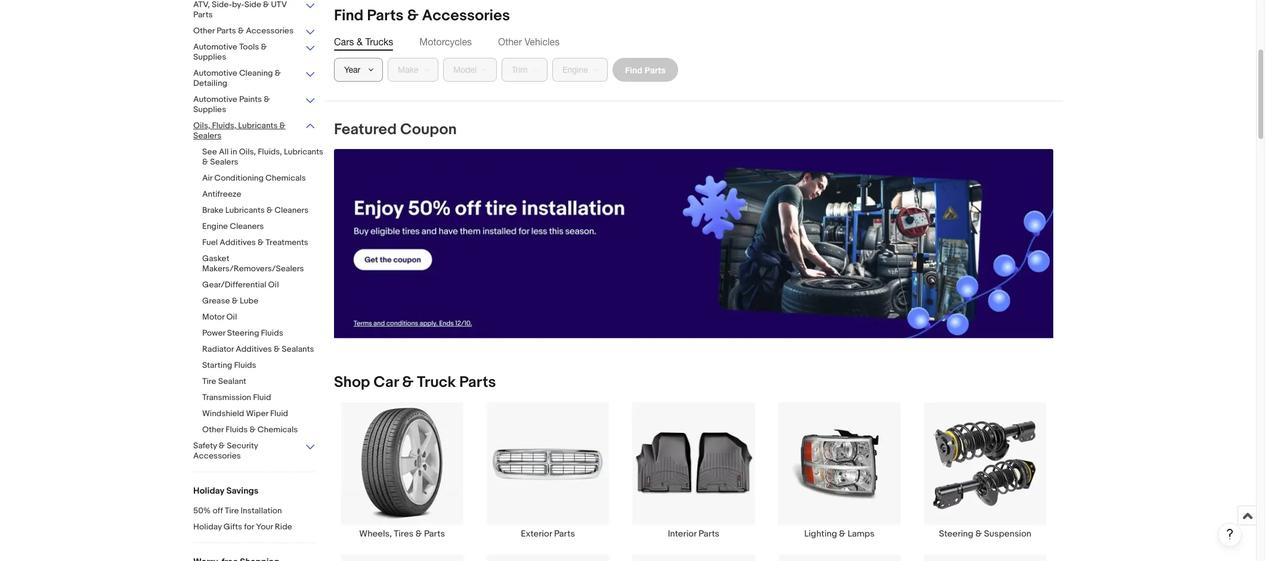 Task type: vqa. For each thing, say whether or not it's contained in the screenshot.
the left BY
no



Task type: describe. For each thing, give the bounding box(es) containing it.
1 horizontal spatial fluids,
[[258, 147, 282, 157]]

50% off tire installation holiday gifts for your ride
[[193, 506, 292, 532]]

0 vertical spatial chemicals
[[266, 173, 306, 183]]

wheels, tires & parts link
[[329, 402, 475, 540]]

1 vertical spatial additives
[[236, 344, 272, 354]]

exterior parts link
[[475, 402, 621, 540]]

security
[[227, 441, 258, 451]]

vehicles
[[525, 36, 560, 47]]

antifreeze link
[[202, 189, 325, 200]]

2 supplies from the top
[[193, 104, 226, 115]]

truck
[[417, 374, 456, 392]]

2 vertical spatial accessories
[[193, 451, 241, 461]]

windshield
[[202, 409, 244, 419]]

parts inside button
[[645, 65, 666, 75]]

safety
[[193, 441, 217, 451]]

power steering fluids link
[[202, 328, 325, 339]]

oils, fluids, lubricants & sealers button
[[193, 121, 316, 142]]

1 automotive from the top
[[193, 42, 237, 52]]

holiday inside 50% off tire installation holiday gifts for your ride
[[193, 522, 222, 532]]

engine cleaners link
[[202, 221, 325, 233]]

lighting & lamps link
[[767, 402, 913, 540]]

gasket
[[202, 254, 229, 264]]

savings
[[226, 486, 259, 497]]

tab list containing cars & trucks
[[334, 35, 1054, 48]]

featured
[[334, 121, 397, 139]]

radiator
[[202, 344, 234, 354]]

0 vertical spatial fluid
[[253, 393, 271, 403]]

fuel additives & treatments link
[[202, 237, 325, 249]]

50% off tire installation link
[[193, 506, 316, 517]]

air conditioning chemicals link
[[202, 173, 325, 184]]

automotive paints & supplies button
[[193, 94, 316, 116]]

cars & trucks
[[334, 36, 393, 47]]

tire inside 50% off tire installation holiday gifts for your ride
[[225, 506, 239, 516]]

tire sealant link
[[202, 376, 325, 388]]

steering & suspension
[[939, 529, 1032, 540]]

coupon
[[400, 121, 457, 139]]

transmission fluid link
[[202, 393, 325, 404]]

air
[[202, 173, 212, 183]]

cleaning
[[239, 68, 273, 78]]

cars
[[334, 36, 354, 47]]

see all in oils, fluids, lubricants & sealers link
[[202, 147, 325, 168]]

0 vertical spatial other
[[193, 26, 215, 36]]

lamps
[[848, 529, 875, 540]]

1 horizontal spatial oil
[[268, 280, 279, 290]]

2 automotive from the top
[[193, 68, 237, 78]]

0 vertical spatial additives
[[220, 237, 256, 248]]

1 vertical spatial chemicals
[[258, 425, 298, 435]]

atv, side-by-side & utv parts button
[[193, 0, 316, 21]]

shop
[[334, 374, 370, 392]]

brake
[[202, 205, 223, 215]]

interior parts
[[668, 529, 720, 540]]

0 horizontal spatial oil
[[226, 312, 237, 322]]

1 holiday from the top
[[193, 486, 224, 497]]

safety & security accessories button
[[193, 441, 316, 462]]

off
[[213, 506, 223, 516]]

gifts
[[224, 522, 242, 532]]

other parts & accessories button
[[193, 26, 316, 37]]

50%
[[193, 506, 211, 516]]

see
[[202, 147, 217, 157]]

side
[[244, 0, 261, 10]]

windshield wiper fluid link
[[202, 409, 325, 420]]

gasket makers/removers/sealers link
[[202, 254, 325, 275]]

detailing
[[193, 78, 227, 88]]

sealants
[[282, 344, 314, 354]]

gear/differential
[[202, 280, 266, 290]]

grease
[[202, 296, 230, 306]]

makers/removers/sealers
[[202, 264, 304, 274]]

conditioning
[[214, 173, 264, 183]]

ride
[[275, 522, 292, 532]]

by-
[[232, 0, 244, 10]]

paints
[[239, 94, 262, 104]]

other fluids & chemicals link
[[202, 425, 325, 436]]

grease & lube link
[[202, 296, 325, 307]]

tools
[[239, 42, 259, 52]]

for
[[244, 522, 254, 532]]

fuel
[[202, 237, 218, 248]]

engine
[[202, 221, 228, 231]]

installation
[[241, 506, 282, 516]]

tires
[[394, 529, 414, 540]]



Task type: locate. For each thing, give the bounding box(es) containing it.
0 vertical spatial oils,
[[193, 121, 210, 131]]

find for find parts
[[625, 65, 642, 75]]

automotive left tools
[[193, 42, 237, 52]]

1 vertical spatial supplies
[[193, 104, 226, 115]]

supplies up detailing
[[193, 52, 226, 62]]

1 vertical spatial tire
[[225, 506, 239, 516]]

automotive down detailing
[[193, 94, 237, 104]]

suspension
[[984, 529, 1032, 540]]

starting fluids link
[[202, 360, 325, 372]]

1 horizontal spatial oils,
[[239, 147, 256, 157]]

holiday
[[193, 486, 224, 497], [193, 522, 222, 532]]

steering inside atv, side-by-side & utv parts other parts & accessories automotive tools & supplies automotive cleaning & detailing automotive paints & supplies oils, fluids, lubricants & sealers see all in oils, fluids, lubricants & sealers air conditioning chemicals antifreeze brake lubricants & cleaners engine cleaners fuel additives & treatments gasket makers/removers/sealers gear/differential oil grease & lube motor oil power steering fluids radiator additives & sealants starting fluids tire sealant transmission fluid windshield wiper fluid other fluids & chemicals safety & security accessories
[[227, 328, 259, 338]]

steering down the motor oil link
[[227, 328, 259, 338]]

1 vertical spatial cleaners
[[230, 221, 264, 231]]

1 horizontal spatial steering
[[939, 529, 974, 540]]

0 vertical spatial steering
[[227, 328, 259, 338]]

supplies down detailing
[[193, 104, 226, 115]]

tire
[[202, 376, 216, 387], [225, 506, 239, 516]]

0 vertical spatial tire
[[202, 376, 216, 387]]

1 vertical spatial holiday
[[193, 522, 222, 532]]

1 vertical spatial find
[[625, 65, 642, 75]]

find for find parts & accessories
[[334, 7, 364, 25]]

oils, up see
[[193, 121, 210, 131]]

tire right 'off'
[[225, 506, 239, 516]]

chemicals down windshield wiper fluid link
[[258, 425, 298, 435]]

1 vertical spatial other
[[498, 36, 522, 47]]

in
[[231, 147, 237, 157]]

0 vertical spatial find
[[334, 7, 364, 25]]

enjoy 50% off tire installation image
[[334, 149, 1054, 338]]

other
[[193, 26, 215, 36], [498, 36, 522, 47], [202, 425, 224, 435]]

motor
[[202, 312, 225, 322]]

car
[[374, 374, 399, 392]]

3 automotive from the top
[[193, 94, 237, 104]]

steering left suspension
[[939, 529, 974, 540]]

cleaners
[[275, 205, 309, 215], [230, 221, 264, 231]]

fluid
[[253, 393, 271, 403], [270, 409, 288, 419]]

automotive tools & supplies button
[[193, 42, 316, 63]]

0 vertical spatial supplies
[[193, 52, 226, 62]]

other vehicles
[[498, 36, 560, 47]]

lubricants down the automotive paints & supplies dropdown button
[[238, 121, 278, 131]]

0 vertical spatial sealers
[[193, 131, 221, 141]]

oil
[[268, 280, 279, 290], [226, 312, 237, 322]]

exterior
[[521, 529, 552, 540]]

power
[[202, 328, 225, 338]]

automotive left cleaning
[[193, 68, 237, 78]]

fluids up security
[[226, 425, 248, 435]]

1 vertical spatial fluid
[[270, 409, 288, 419]]

0 horizontal spatial steering
[[227, 328, 259, 338]]

additives down power steering fluids link
[[236, 344, 272, 354]]

sealers up see
[[193, 131, 221, 141]]

chemicals up antifreeze link
[[266, 173, 306, 183]]

starting
[[202, 360, 232, 370]]

holiday gifts for your ride link
[[193, 522, 316, 533]]

2 holiday from the top
[[193, 522, 222, 532]]

oil right motor
[[226, 312, 237, 322]]

shop car & truck parts
[[334, 374, 496, 392]]

find parts & accessories
[[334, 7, 510, 25]]

0 vertical spatial automotive
[[193, 42, 237, 52]]

side-
[[212, 0, 232, 10]]

steering
[[227, 328, 259, 338], [939, 529, 974, 540]]

trucks
[[365, 36, 393, 47]]

oils, right in
[[239, 147, 256, 157]]

1 horizontal spatial tire
[[225, 506, 239, 516]]

holiday savings
[[193, 486, 259, 497]]

1 supplies from the top
[[193, 52, 226, 62]]

1 horizontal spatial cleaners
[[275, 205, 309, 215]]

lube
[[240, 296, 258, 306]]

tab list
[[334, 35, 1054, 48]]

other up safety on the bottom
[[202, 425, 224, 435]]

1 vertical spatial lubricants
[[284, 147, 323, 157]]

1 vertical spatial fluids,
[[258, 147, 282, 157]]

motorcycles
[[420, 36, 472, 47]]

wiper
[[246, 409, 268, 419]]

2 vertical spatial other
[[202, 425, 224, 435]]

find
[[334, 7, 364, 25], [625, 65, 642, 75]]

transmission
[[202, 393, 251, 403]]

cleaners down antifreeze link
[[275, 205, 309, 215]]

chemicals
[[266, 173, 306, 183], [258, 425, 298, 435]]

fluids, up all
[[212, 121, 236, 131]]

atv, side-by-side & utv parts other parts & accessories automotive tools & supplies automotive cleaning & detailing automotive paints & supplies oils, fluids, lubricants & sealers see all in oils, fluids, lubricants & sealers air conditioning chemicals antifreeze brake lubricants & cleaners engine cleaners fuel additives & treatments gasket makers/removers/sealers gear/differential oil grease & lube motor oil power steering fluids radiator additives & sealants starting fluids tire sealant transmission fluid windshield wiper fluid other fluids & chemicals safety & security accessories
[[193, 0, 323, 461]]

find inside find parts button
[[625, 65, 642, 75]]

find parts button
[[613, 58, 678, 82]]

1 vertical spatial automotive
[[193, 68, 237, 78]]

fluids,
[[212, 121, 236, 131], [258, 147, 282, 157]]

0 vertical spatial fluids,
[[212, 121, 236, 131]]

additives up 'gasket'
[[220, 237, 256, 248]]

0 horizontal spatial oils,
[[193, 121, 210, 131]]

fluid right wiper
[[270, 409, 288, 419]]

fluids down the motor oil link
[[261, 328, 283, 338]]

0 horizontal spatial fluids,
[[212, 121, 236, 131]]

atv,
[[193, 0, 210, 10]]

wheels,
[[359, 529, 392, 540]]

cleaners down brake lubricants & cleaners link
[[230, 221, 264, 231]]

gear/differential oil link
[[202, 280, 325, 291]]

accessories up motorcycles at the top
[[422, 7, 510, 25]]

1 vertical spatial oils,
[[239, 147, 256, 157]]

2 vertical spatial fluids
[[226, 425, 248, 435]]

holiday up 50%
[[193, 486, 224, 497]]

fluids up sealant
[[234, 360, 256, 370]]

radiator additives & sealants link
[[202, 344, 325, 356]]

2 vertical spatial automotive
[[193, 94, 237, 104]]

0 horizontal spatial cleaners
[[230, 221, 264, 231]]

automotive cleaning & detailing button
[[193, 68, 316, 89]]

wheels, tires & parts
[[359, 529, 445, 540]]

&
[[263, 0, 269, 10], [407, 7, 419, 25], [238, 26, 244, 36], [357, 36, 363, 47], [261, 42, 267, 52], [275, 68, 281, 78], [264, 94, 270, 104], [280, 121, 286, 131], [202, 157, 208, 167], [267, 205, 273, 215], [258, 237, 264, 248], [232, 296, 238, 306], [274, 344, 280, 354], [402, 374, 414, 392], [250, 425, 256, 435], [219, 441, 225, 451], [416, 529, 422, 540], [839, 529, 846, 540], [976, 529, 982, 540]]

None text field
[[334, 149, 1054, 339]]

lubricants down antifreeze link
[[225, 205, 265, 215]]

help, opens dialogs image
[[1224, 529, 1236, 541]]

1 vertical spatial sealers
[[210, 157, 238, 167]]

steering & suspension link
[[913, 402, 1058, 540]]

accessories up holiday savings
[[193, 451, 241, 461]]

oils,
[[193, 121, 210, 131], [239, 147, 256, 157]]

0 vertical spatial fluids
[[261, 328, 283, 338]]

0 vertical spatial accessories
[[422, 7, 510, 25]]

other left vehicles at top left
[[498, 36, 522, 47]]

1 vertical spatial steering
[[939, 529, 974, 540]]

0 horizontal spatial accessories
[[193, 451, 241, 461]]

all
[[219, 147, 229, 157]]

0 vertical spatial lubricants
[[238, 121, 278, 131]]

parts
[[367, 7, 404, 25], [193, 10, 213, 20], [217, 26, 236, 36], [645, 65, 666, 75], [459, 374, 496, 392], [424, 529, 445, 540], [554, 529, 575, 540], [699, 529, 720, 540]]

sealers up conditioning
[[210, 157, 238, 167]]

fluid down tire sealant link
[[253, 393, 271, 403]]

motor oil link
[[202, 312, 325, 323]]

tire inside atv, side-by-side & utv parts other parts & accessories automotive tools & supplies automotive cleaning & detailing automotive paints & supplies oils, fluids, lubricants & sealers see all in oils, fluids, lubricants & sealers air conditioning chemicals antifreeze brake lubricants & cleaners engine cleaners fuel additives & treatments gasket makers/removers/sealers gear/differential oil grease & lube motor oil power steering fluids radiator additives & sealants starting fluids tire sealant transmission fluid windshield wiper fluid other fluids & chemicals safety & security accessories
[[202, 376, 216, 387]]

find parts
[[625, 65, 666, 75]]

0 horizontal spatial find
[[334, 7, 364, 25]]

brake lubricants & cleaners link
[[202, 205, 325, 217]]

0 horizontal spatial tire
[[202, 376, 216, 387]]

0 vertical spatial cleaners
[[275, 205, 309, 215]]

holiday down 50%
[[193, 522, 222, 532]]

automotive
[[193, 42, 237, 52], [193, 68, 237, 78], [193, 94, 237, 104]]

exterior parts
[[521, 529, 575, 540]]

lighting & lamps
[[804, 529, 875, 540]]

lubricants
[[238, 121, 278, 131], [284, 147, 323, 157], [225, 205, 265, 215]]

lighting
[[804, 529, 837, 540]]

accessories
[[422, 7, 510, 25], [246, 26, 294, 36], [193, 451, 241, 461]]

1 vertical spatial accessories
[[246, 26, 294, 36]]

other down atv,
[[193, 26, 215, 36]]

lubricants up air conditioning chemicals link in the left top of the page
[[284, 147, 323, 157]]

1 vertical spatial fluids
[[234, 360, 256, 370]]

featured coupon
[[334, 121, 457, 139]]

your
[[256, 522, 273, 532]]

oil up grease & lube link
[[268, 280, 279, 290]]

fluids, down oils, fluids, lubricants & sealers dropdown button
[[258, 147, 282, 157]]

1 horizontal spatial find
[[625, 65, 642, 75]]

2 horizontal spatial accessories
[[422, 7, 510, 25]]

steering inside steering & suspension link
[[939, 529, 974, 540]]

2 vertical spatial lubricants
[[225, 205, 265, 215]]

interior
[[668, 529, 697, 540]]

1 horizontal spatial accessories
[[246, 26, 294, 36]]

sealant
[[218, 376, 246, 387]]

accessories down atv, side-by-side & utv parts dropdown button
[[246, 26, 294, 36]]

interior parts link
[[621, 402, 767, 540]]

tire down starting
[[202, 376, 216, 387]]

other inside tab list
[[498, 36, 522, 47]]

sealers
[[193, 131, 221, 141], [210, 157, 238, 167]]

treatments
[[266, 237, 308, 248]]

utv
[[271, 0, 287, 10]]

0 vertical spatial holiday
[[193, 486, 224, 497]]

1 vertical spatial oil
[[226, 312, 237, 322]]

antifreeze
[[202, 189, 241, 199]]

0 vertical spatial oil
[[268, 280, 279, 290]]



